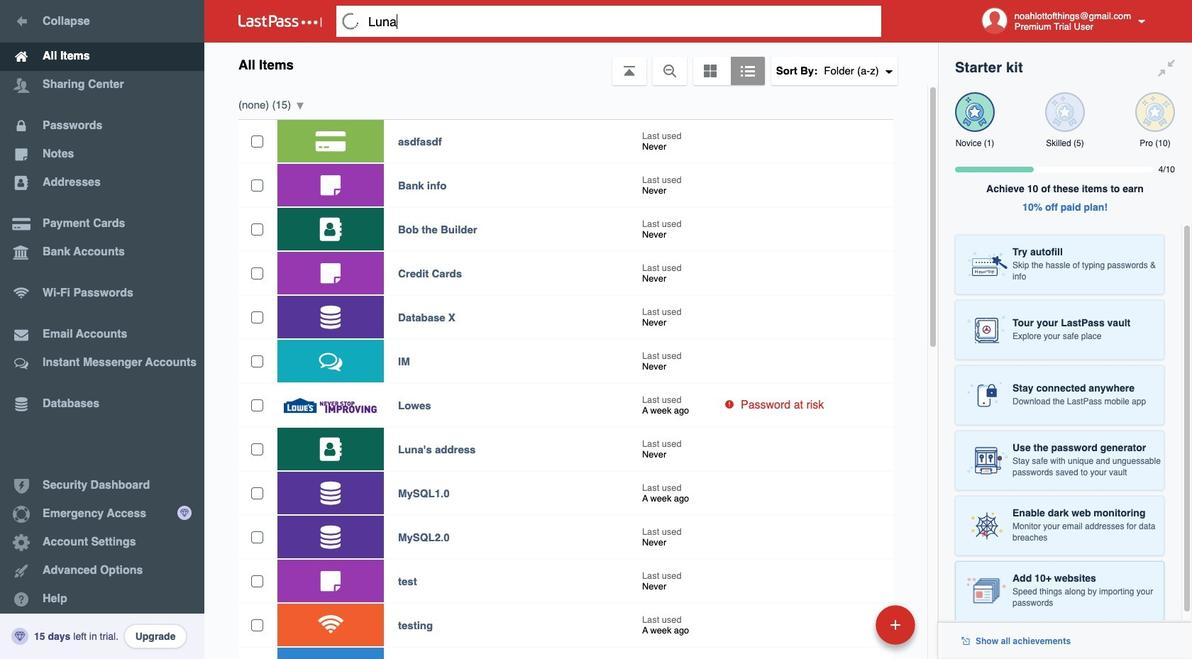 Task type: describe. For each thing, give the bounding box(es) containing it.
vault options navigation
[[204, 43, 938, 85]]

Search search field
[[336, 6, 903, 37]]

main navigation navigation
[[0, 0, 204, 659]]

new item element
[[778, 605, 920, 645]]



Task type: vqa. For each thing, say whether or not it's contained in the screenshot.
search my vault text box on the top of page
yes



Task type: locate. For each thing, give the bounding box(es) containing it.
lastpass image
[[238, 15, 322, 28]]

search my vault text field
[[336, 6, 903, 37]]

new item navigation
[[778, 601, 924, 659]]

clear search image
[[336, 6, 365, 37]]



